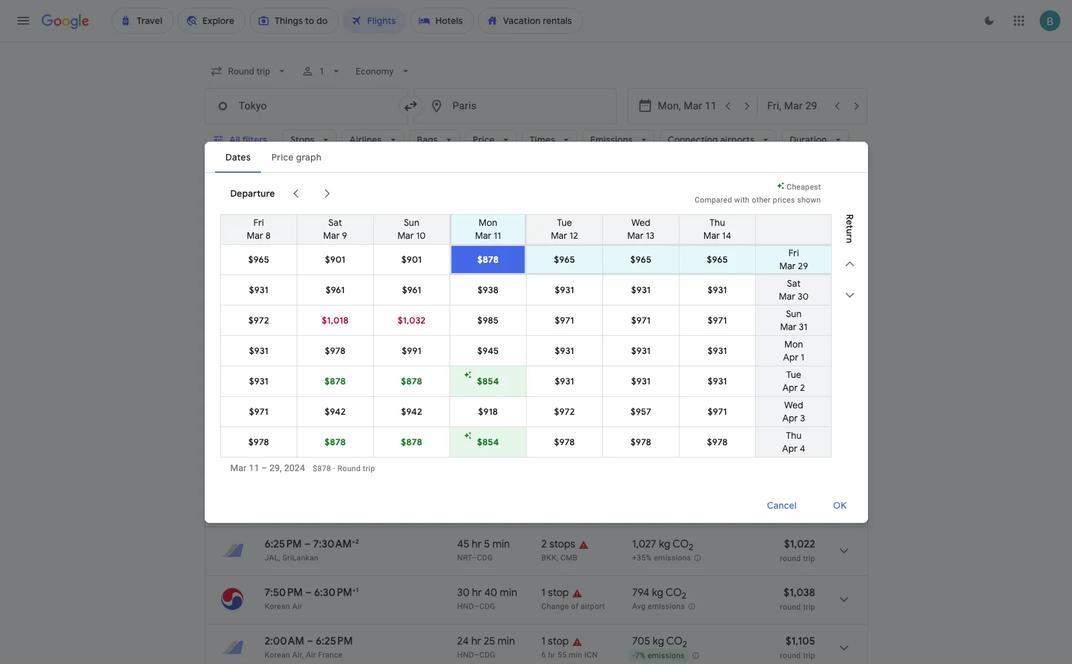 Task type: vqa. For each thing, say whether or not it's contained in the screenshot.


Task type: describe. For each thing, give the bounding box(es) containing it.
tue inside fri mar 29 sat mar 30 sun mar 31 mon apr 1 tue apr 2
[[786, 369, 801, 381]]

all filters
[[229, 134, 267, 146]]

878 US dollars text field
[[792, 490, 815, 503]]

ok
[[833, 500, 847, 512]]

total duration 14 hr 30 min. element
[[457, 327, 542, 342]]

air for 7:50 pm
[[292, 603, 303, 612]]

view price history
[[748, 406, 826, 417]]

hnd for 24
[[457, 651, 474, 660]]

0 vertical spatial 6:30 pm
[[313, 279, 351, 292]]

1 fees from the left
[[486, 246, 502, 255]]

1 vertical spatial $972 button
[[526, 397, 602, 427]]

+ for 30
[[352, 586, 356, 595]]

hr for 12
[[553, 294, 560, 303]]

co for 717
[[664, 327, 680, 340]]

Departure text field
[[658, 89, 717, 124]]

low
[[345, 404, 362, 417]]

korean for 7:50 pm
[[265, 603, 290, 612]]

1 stop flight. element for 24 hr 25 min
[[542, 636, 569, 650]]

search
[[532, 404, 564, 417]]

duration button
[[782, 130, 849, 150]]

29 inside the 29 hr 55 min – cdg
[[457, 279, 469, 292]]

1 $901 button from the left
[[297, 245, 373, 274]]

1,027 kg co 2
[[632, 538, 694, 553]]

thu inside 'wed apr 3 thu apr 4'
[[786, 430, 801, 442]]

+ for 45
[[352, 538, 356, 546]]

round for $1,038
[[780, 603, 801, 612]]

·
[[333, 464, 335, 473]]

$878 down cheaper
[[401, 436, 422, 448]]

sun inside sun mar 10
[[404, 217, 419, 228]]

apr left 4
[[782, 443, 797, 454]]

mar inside the mon mar 11
[[475, 230, 491, 241]]

emissions down 705 kg co 2 at the right bottom of the page
[[648, 652, 685, 661]]

– inside 30 hr 40 min hnd – cdg
[[474, 603, 479, 612]]

$978 button down $1,018 button
[[297, 336, 373, 366]]

30 inside fri mar 29 sat mar 30 sun mar 31 mon apr 1 tue apr 2
[[797, 291, 808, 302]]

$978 button down $957
[[603, 427, 679, 457]]

connecting airports button
[[660, 130, 777, 150]]

794 kg co 2
[[632, 587, 687, 602]]

784
[[632, 279, 650, 292]]

1 stop flight. element for 29 hr 55 min
[[542, 279, 569, 293]]

layover (1 of 2) is a 9 hr 25 min overnight layover at suvarnabhumi airport in bangkok. layover (2 of 2) is a 13 hr 30 min layover at bandaranaike international airport in colombo. element
[[542, 553, 626, 564]]

hr for 24
[[471, 636, 481, 649]]

2 inside 1,027 kg co 2
[[689, 542, 694, 553]]

nonstop
[[542, 327, 582, 340]]

2 $901 button from the left
[[373, 245, 449, 274]]

change
[[542, 603, 569, 612]]

france
[[318, 651, 343, 660]]

best departing flights
[[204, 225, 334, 242]]

nonstop flight. element
[[542, 327, 582, 342]]

1,027
[[632, 538, 657, 551]]

price for price
[[473, 134, 495, 146]]

price for price graph
[[805, 188, 827, 200]]

wed for mar
[[631, 217, 650, 228]]

than
[[442, 404, 463, 417]]

date grid button
[[682, 182, 766, 205]]

trip for $1,022
[[803, 555, 815, 564]]

trip right round
[[363, 464, 375, 473]]

2 inside 6:25 pm – 7:30 am + 2
[[356, 538, 359, 546]]

$978 button down search
[[526, 427, 602, 457]]

bag
[[625, 246, 638, 255]]

total duration 29 hr 55 min. element
[[457, 279, 542, 293]]

min for 12
[[573, 294, 587, 303]]

air for 8:35 pm
[[292, 294, 303, 303]]

emissions down 794 kg co 2
[[648, 603, 685, 612]]

emissions
[[590, 134, 633, 146]]

$965 for the $965 button underneath 8
[[248, 254, 269, 265]]

0 horizontal spatial 11 – 29,
[[249, 463, 282, 473]]

2024 inside find the best price region
[[352, 189, 374, 201]]

co for 1,027
[[673, 538, 689, 551]]

2 inside 717 kg co 2 -6% emissions
[[680, 331, 684, 342]]

by:
[[834, 244, 847, 255]]

usual
[[466, 404, 490, 417]]

1 inside fri mar 29 sat mar 30 sun mar 31 mon apr 1 tue apr 2
[[801, 351, 804, 363]]

2 - from the top
[[633, 652, 635, 661]]

– inside the 29 hr 55 min – cdg
[[472, 294, 477, 303]]

7:30 am
[[313, 538, 352, 551]]

1038 US dollars text field
[[784, 587, 815, 600]]

$985
[[477, 315, 498, 326]]

9
[[342, 230, 347, 241]]

Departure time: 2:00 AM. text field
[[265, 636, 304, 649]]

14 hr 30 min – cdg
[[457, 327, 515, 352]]

7:50 pm – 6:30 pm + 1
[[265, 586, 359, 600]]

your
[[508, 404, 530, 417]]

8:35 pm
[[265, 279, 302, 292]]

min for 6
[[569, 651, 582, 660]]

1 horizontal spatial prices
[[773, 195, 795, 204]]

mon inside the mon mar 11
[[479, 217, 497, 228]]

min for 30
[[500, 587, 517, 600]]

apr down the $1,646 'text field'
[[783, 351, 798, 363]]

1 vertical spatial mar 11 – 29, 2024
[[230, 463, 305, 473]]

thu inside thu mar 14
[[709, 217, 725, 228]]

1 button
[[296, 60, 348, 83]]

wed apr 3 thu apr 4
[[782, 399, 805, 454]]

$991 button
[[373, 336, 449, 366]]

cheapest
[[787, 182, 821, 191]]

31
[[799, 321, 807, 333]]

min for 45
[[493, 538, 510, 551]]

1 $942 button from the left
[[297, 397, 373, 427]]

ok button
[[818, 490, 863, 522]]

scroll up image
[[842, 256, 857, 272]]

r
[[844, 214, 855, 220]]

2 $942 button from the left
[[373, 397, 449, 427]]

2 $961 from the left
[[402, 284, 421, 296]]

scroll down image
[[842, 287, 857, 303]]

1 vertical spatial for
[[492, 404, 506, 417]]

$878 · round trip
[[313, 464, 375, 473]]

round for $1,160
[[780, 295, 801, 304]]

apr up 'view price history'
[[782, 382, 798, 394]]

2 inside 794 kg co 2
[[682, 591, 687, 602]]

$918 button
[[450, 397, 526, 427]]

$965 button up 784
[[603, 246, 679, 273]]

1 inside 7:50 pm – 6:30 pm + 1
[[356, 586, 359, 595]]

1 vertical spatial price
[[771, 406, 793, 417]]

stops
[[549, 538, 575, 551]]

t
[[844, 225, 855, 229]]

layover (1 of 1) is a 6 hr 55 min overnight layover at incheon international airport in seoul. element
[[542, 650, 626, 661]]

Arrival time: 6:30 PM on  Tuesday, March 12. text field
[[314, 586, 359, 600]]

trip for $878
[[803, 506, 815, 515]]

30 inside 30 hr 40 min hnd – cdg
[[457, 587, 470, 600]]

$854 for 1st $854 button from the top
[[477, 375, 499, 387]]

swap origin and destination. image
[[403, 98, 418, 114]]

prices for prices include required taxes + fees for 1 adult. optional charges and bag fees may apply. passenger assistance
[[372, 246, 395, 255]]

$985 button
[[450, 305, 526, 335]]

705
[[632, 636, 650, 649]]

55 for 6
[[558, 651, 567, 660]]

bkk , cmb
[[542, 554, 578, 563]]

– inside 6:25 pm – 7:30 am + 2
[[304, 538, 311, 551]]

jal, srilankan
[[265, 554, 319, 563]]

29 hr 55 min – cdg
[[457, 279, 515, 303]]

fri mar 8
[[247, 217, 270, 241]]

ranked based on price and convenience
[[204, 246, 350, 255]]

airlines button
[[342, 130, 404, 150]]

mar inside sat mar 9
[[323, 230, 339, 241]]

$878 button up currently
[[297, 366, 373, 396]]

29 inside fri mar 29 sat mar 30 sun mar 31 mon apr 1 tue apr 2
[[798, 260, 808, 272]]

Departure time: 8:25 AM. text field
[[265, 327, 303, 340]]

other
[[204, 455, 240, 471]]

Arrival time: 7:30 AM on  Wednesday, March 13. text field
[[313, 538, 359, 551]]

11 – 29, inside find the best price region
[[321, 189, 349, 201]]

scroll left image
[[288, 186, 304, 201]]

stop for 30 hr 40 min
[[548, 587, 569, 600]]

$945 button
[[450, 336, 526, 366]]

2 inside 'element'
[[542, 538, 547, 551]]

cheaper than usual for your search
[[398, 404, 564, 417]]

sort by:
[[814, 244, 847, 255]]

$1,646 round trip
[[780, 327, 815, 352]]

round for $1,022
[[780, 555, 801, 564]]

$1,105
[[786, 636, 815, 649]]

$878 right taxes
[[477, 254, 499, 265]]

– inside "45 hr 5 min nrt – cdg"
[[472, 554, 477, 563]]

10
[[416, 230, 426, 241]]

layover (1 of 1) is a 13 hr 45 min overnight layover in seoul. transfer here from gimpo international airport to incheon international airport. element
[[542, 602, 626, 612]]

6:25 pm inside 6:25 pm – 7:30 am + 2
[[265, 538, 302, 551]]

flights for best departing flights
[[297, 225, 334, 242]]

0 horizontal spatial 12
[[542, 294, 551, 303]]

apr left the 3 on the bottom right
[[782, 412, 798, 424]]

6:30 pm inside 7:50 pm – 6:30 pm + 1
[[314, 587, 352, 600]]

2:55 pm
[[314, 327, 351, 340]]

cdg for 5
[[477, 554, 493, 563]]

korean air for 7:50 pm
[[265, 603, 303, 612]]

bags button
[[409, 130, 460, 150]]

3
[[800, 412, 805, 424]]

$878 up ·
[[324, 436, 346, 448]]

$878 button down $991 button
[[373, 366, 449, 396]]

$965 button down thu mar 14
[[679, 246, 755, 273]]

airlines
[[350, 134, 382, 146]]

Departure time: 8:35 PM. text field
[[265, 279, 302, 292]]

round for $878
[[780, 506, 801, 515]]

hr for 29
[[471, 279, 481, 292]]

track prices
[[226, 189, 279, 201]]

mar inside sun mar 10
[[397, 230, 414, 241]]

include
[[397, 246, 423, 255]]

u
[[844, 229, 855, 234]]

$965 for the $965 button above 784
[[630, 254, 651, 265]]

1 stop flight. element for 30 hr 40 min
[[542, 587, 569, 602]]

$978 button down are
[[221, 427, 296, 457]]

price graph button
[[772, 182, 865, 205]]

wed for apr
[[784, 399, 803, 411]]

total duration 24 hr 25 min. element
[[457, 636, 542, 650]]

$878 up currently
[[324, 375, 346, 387]]

mar inside find the best price region
[[301, 189, 318, 201]]

hr for 6
[[548, 651, 555, 660]]

kg for 1,027
[[659, 538, 670, 551]]

– inside "8:25 am – 2:55 pm jal"
[[305, 327, 311, 340]]

icn for 705
[[585, 651, 598, 660]]

may
[[658, 246, 673, 255]]

tue inside tue mar 12
[[557, 217, 572, 228]]

stops
[[290, 134, 315, 146]]

$1,160
[[786, 279, 815, 292]]

avg inside 784 kg co 2 avg emissions
[[632, 294, 646, 303]]

departing for best
[[234, 225, 294, 242]]

icn for 784
[[589, 294, 602, 303]]

0 vertical spatial for
[[504, 246, 514, 255]]

2 inside 784 kg co 2 avg emissions
[[682, 283, 687, 294]]

based
[[233, 246, 255, 255]]

view
[[748, 406, 769, 417]]

1 and from the left
[[289, 246, 302, 255]]

are
[[282, 404, 298, 417]]

leaves narita international airport at 6:25 pm on monday, march 11 and arrives at paris charles de gaulle airport at 7:30 am on wednesday, march 13. element
[[265, 538, 359, 551]]

1022 US dollars text field
[[784, 538, 815, 551]]

24
[[457, 636, 469, 649]]

mar inside thu mar 14
[[703, 230, 720, 241]]

compared
[[695, 195, 732, 204]]

12 inside tue mar 12
[[569, 230, 578, 241]]

with
[[734, 195, 750, 204]]

co for 705
[[667, 636, 683, 649]]

$957 button
[[603, 397, 679, 427]]

hr for 30
[[472, 587, 482, 600]]

$965 button down tue mar 12
[[526, 246, 602, 273]]

6%
[[635, 343, 646, 353]]



Task type: locate. For each thing, give the bounding box(es) containing it.
wed up 13
[[631, 217, 650, 228]]

1160 US dollars text field
[[786, 279, 815, 292]]

2 and from the left
[[609, 246, 623, 255]]

wed inside 'wed apr 3 thu apr 4'
[[784, 399, 803, 411]]

avg
[[632, 294, 646, 303], [632, 603, 646, 612]]

kg for 794
[[652, 587, 663, 600]]

mon up 11
[[479, 217, 497, 228]]

round inside $1,105 round trip
[[780, 652, 801, 661]]

thu
[[709, 217, 725, 228], [786, 430, 801, 442]]

2 $854 from the top
[[477, 436, 499, 448]]

hr for 45
[[472, 538, 482, 551]]

tue
[[557, 217, 572, 228], [786, 369, 801, 381]]

hr inside the 29 hr 55 min – cdg
[[471, 279, 481, 292]]

$878 down $991 button
[[401, 375, 422, 387]]

hnd for 30
[[457, 603, 474, 612]]

0 vertical spatial mar 11 – 29, 2024
[[301, 189, 374, 201]]

price inside popup button
[[473, 134, 495, 146]]

duration
[[790, 134, 827, 146]]

6 round from the top
[[780, 652, 801, 661]]

cdg inside "45 hr 5 min nrt – cdg"
[[477, 554, 493, 563]]

1 horizontal spatial 2024
[[352, 189, 374, 201]]

0 horizontal spatial wed
[[631, 217, 650, 228]]

scroll right image
[[319, 186, 335, 201]]

878 US dollars text field
[[313, 464, 331, 473]]

2 $942 from the left
[[401, 406, 422, 418]]

mon mar 11
[[475, 217, 501, 241]]

thu mar 14
[[703, 217, 731, 241]]

0 horizontal spatial $901
[[325, 254, 345, 265]]

round inside $1,160 round trip
[[780, 295, 801, 304]]

emissions right 6%
[[648, 343, 685, 353]]

0 vertical spatial 11 – 29,
[[321, 189, 349, 201]]

mar 11 – 29, 2024 left 878 us dollars text field
[[230, 463, 305, 473]]

0 vertical spatial tue
[[557, 217, 572, 228]]

kg right 784
[[652, 279, 663, 292]]

4 $965 from the left
[[707, 254, 728, 265]]

5
[[484, 538, 490, 551]]

round down "$1,646"
[[780, 343, 801, 352]]

bag fees button
[[625, 246, 656, 255]]

1 1 stop from the top
[[542, 279, 569, 292]]

1 vertical spatial avg
[[632, 603, 646, 612]]

6:25 pm up the france
[[316, 636, 353, 649]]

0 vertical spatial $972 button
[[221, 305, 296, 335]]

1 stop from the top
[[548, 279, 569, 292]]

jal,
[[265, 554, 280, 563]]

1 inside popup button
[[319, 66, 324, 76]]

0 vertical spatial air
[[292, 294, 303, 303]]

0 horizontal spatial $942
[[324, 406, 345, 418]]

1 vertical spatial -
[[633, 652, 635, 661]]

fri inside fri mar 8
[[253, 217, 264, 228]]

$878
[[477, 254, 499, 265], [324, 375, 346, 387], [401, 375, 422, 387], [324, 436, 346, 448], [401, 436, 422, 448], [313, 464, 331, 473], [792, 490, 815, 503]]

leaves haneda airport at 8:25 am on monday, march 11 and arrives at paris charles de gaulle airport at 2:55 pm on monday, march 11. element
[[265, 327, 351, 340]]

$854 button down $918 button
[[450, 427, 526, 457]]

co for 784
[[666, 279, 682, 292]]

hnd inside 24 hr 25 min hnd – cdg
[[457, 651, 474, 660]]

round inside $1,038 round trip
[[780, 603, 801, 612]]

$854 for second $854 button from the top of the page
[[477, 436, 499, 448]]

1 horizontal spatial sat
[[787, 278, 800, 289]]

3 stop from the top
[[548, 636, 569, 649]]

min for 14
[[497, 327, 515, 340]]

price inside "button"
[[805, 188, 827, 200]]

optional
[[545, 246, 576, 255]]

1 stop for 30 hr 40 min
[[542, 587, 569, 600]]

cdg inside 30 hr 40 min hnd – cdg
[[479, 603, 495, 612]]

mar 11 – 29, 2024 up sat mar 9
[[301, 189, 374, 201]]

0 horizontal spatial 6:25 pm
[[265, 538, 302, 551]]

0 vertical spatial mon
[[479, 217, 497, 228]]

1 vertical spatial 6:30 pm
[[314, 587, 352, 600]]

0 horizontal spatial $972
[[248, 315, 269, 326]]

min inside "45 hr 5 min nrt – cdg"
[[493, 538, 510, 551]]

$1,038 round trip
[[780, 587, 815, 612]]

trip down "$1,646"
[[803, 343, 815, 352]]

sat up 31
[[787, 278, 800, 289]]

flights
[[297, 225, 334, 242], [306, 455, 343, 471]]

8:25 am
[[265, 327, 303, 340]]

1 vertical spatial $854 button
[[450, 427, 526, 457]]

0 vertical spatial 2024
[[352, 189, 374, 201]]

1 stop for 24 hr 25 min
[[542, 636, 569, 649]]

1 avg from the top
[[632, 294, 646, 303]]

$878 button down 11
[[451, 246, 524, 273]]

connecting airports
[[668, 134, 755, 146]]

price
[[269, 246, 287, 255], [771, 406, 793, 417]]

+ inside 7:50 pm – 6:30 pm + 1
[[352, 586, 356, 595]]

kg up -7% emissions
[[653, 636, 664, 649]]

1 vertical spatial mon
[[784, 339, 803, 350]]

round inside $878 round trip
[[780, 506, 801, 515]]

hnd down 24
[[457, 651, 474, 660]]

trip down 1022 us dollars text field
[[803, 555, 815, 564]]

hr left 40
[[472, 587, 482, 600]]

mon inside fri mar 29 sat mar 30 sun mar 31 mon apr 1 tue apr 2
[[784, 339, 803, 350]]

for
[[504, 246, 514, 255], [492, 404, 506, 417]]

none search field containing all filters
[[204, 60, 868, 172]]

2 vertical spatial +
[[352, 586, 356, 595]]

cdg down total duration 29 hr 55 min. element
[[477, 294, 493, 303]]

$942 left than
[[401, 406, 422, 418]]

1 horizontal spatial price
[[805, 188, 827, 200]]

leaves haneda airport at 2:00 am on monday, march 11 and arrives at paris charles de gaulle airport at 6:25 pm on monday, march 11. element
[[265, 636, 353, 649]]

0 vertical spatial korean
[[265, 294, 290, 303]]

sun mar 10
[[397, 217, 426, 241]]

prices left are
[[251, 404, 280, 417]]

trip for $1,105
[[803, 652, 815, 661]]

fri up on
[[253, 217, 264, 228]]

co up +35% emissions
[[673, 538, 689, 551]]

0 vertical spatial icn
[[589, 294, 602, 303]]

- inside 717 kg co 2 -6% emissions
[[633, 343, 635, 353]]

14 inside thu mar 14
[[722, 230, 731, 241]]

round down 1022 us dollars text field
[[780, 555, 801, 564]]

1 vertical spatial 2024
[[284, 463, 305, 473]]

2 $965 from the left
[[554, 254, 575, 265]]

kg inside 1,027 kg co 2
[[659, 538, 670, 551]]

Departure time: 7:50 PM. text field
[[265, 587, 303, 600]]

2 1 stop from the top
[[542, 587, 569, 600]]

flights for other departing flights
[[306, 455, 343, 471]]

1 $854 button from the top
[[450, 366, 526, 396]]

thu up 4
[[786, 430, 801, 442]]

784 kg co 2 avg emissions
[[632, 279, 687, 303]]

6:30 pm
[[313, 279, 351, 292], [314, 587, 352, 600]]

stop for 24 hr 25 min
[[548, 636, 569, 649]]

30 hr 40 min hnd – cdg
[[457, 587, 517, 612]]

2 vertical spatial air
[[306, 651, 316, 660]]

0 vertical spatial -
[[633, 343, 635, 353]]

$965 down thu mar 14
[[707, 254, 728, 265]]

departing for other
[[243, 455, 303, 471]]

+35% emissions
[[632, 554, 691, 563]]

airport
[[581, 603, 605, 612]]

2 $961 button from the left
[[373, 275, 449, 305]]

0 vertical spatial price
[[473, 134, 495, 146]]

$901 button down 10 on the top left
[[373, 245, 449, 274]]

2 hnd from the top
[[457, 651, 474, 660]]

$972
[[248, 315, 269, 326], [554, 406, 575, 418]]

assistance
[[740, 246, 779, 255]]

sat inside sat mar 9
[[328, 217, 342, 228]]

sun up 31
[[786, 308, 801, 320]]

29 up $1,160
[[798, 260, 808, 272]]

1 - from the top
[[633, 343, 635, 353]]

30 inside 14 hr 30 min – cdg
[[482, 327, 495, 340]]

round
[[338, 464, 361, 473]]

trip for $1,038
[[803, 603, 815, 612]]

kg
[[652, 279, 663, 292], [650, 327, 661, 340], [659, 538, 670, 551], [652, 587, 663, 600], [653, 636, 664, 649]]

prices for prices are currently low —
[[251, 404, 280, 417]]

1 stop for 29 hr 55 min
[[542, 279, 569, 292]]

leaves narita international airport at 8:35 pm on monday, march 11 and arrives at paris charles de gaulle airport at 6:30 pm on tuesday, march 12. element
[[265, 279, 358, 292]]

1105 US dollars text field
[[786, 636, 815, 649]]

trip for $1,646
[[803, 343, 815, 352]]

1 korean from the top
[[265, 294, 290, 303]]

2 korean from the top
[[265, 603, 290, 612]]

1 vertical spatial 55
[[558, 651, 567, 660]]

2 inside 705 kg co 2
[[683, 640, 687, 651]]

layover (1 of 1) is a 12 hr 50 min overnight layover at incheon international airport in seoul. element
[[542, 293, 626, 304]]

charges
[[578, 246, 607, 255]]

grid
[[738, 188, 756, 200]]

1 horizontal spatial wed
[[784, 399, 803, 411]]

0 vertical spatial fri
[[253, 217, 264, 228]]

trip inside $1,038 round trip
[[803, 603, 815, 612]]

$1,160 round trip
[[780, 279, 815, 304]]

0 vertical spatial 29
[[798, 260, 808, 272]]

$1,018
[[322, 315, 348, 326]]

hr inside "45 hr 5 min nrt – cdg"
[[472, 538, 482, 551]]

trip down 878 us dollars text box at right
[[803, 506, 815, 515]]

$965 button down 8
[[221, 245, 296, 274]]

korean air down 'departure time: 7:50 pm.' "text field"
[[265, 603, 303, 612]]

learn more about tracked prices image
[[282, 189, 294, 201]]

0 vertical spatial 30
[[797, 291, 808, 302]]

1 $965 from the left
[[248, 254, 269, 265]]

0 vertical spatial 1 stop
[[542, 279, 569, 292]]

wed inside wed mar 13
[[631, 217, 650, 228]]

0 horizontal spatial fri
[[253, 217, 264, 228]]

cdg for 40
[[479, 603, 495, 612]]

trip inside $1,105 round trip
[[803, 652, 815, 661]]

1 vertical spatial 6:25 pm
[[316, 636, 353, 649]]

2 stop from the top
[[548, 587, 569, 600]]

co right 717
[[664, 327, 680, 340]]

kg inside 794 kg co 2
[[652, 587, 663, 600]]

air,
[[292, 651, 304, 660]]

25
[[484, 636, 495, 649]]

+35%
[[632, 554, 652, 563]]

trip inside $878 round trip
[[803, 506, 815, 515]]

cdg inside 14 hr 30 min – cdg
[[479, 343, 495, 352]]

taxes
[[457, 246, 477, 255]]

1 stop flight. element
[[542, 279, 569, 293], [542, 587, 569, 602], [542, 636, 569, 650]]

1 vertical spatial tue
[[786, 369, 801, 381]]

1 vertical spatial stop
[[548, 587, 569, 600]]

0 horizontal spatial thu
[[709, 217, 725, 228]]

$854 down "$918"
[[477, 436, 499, 448]]

$854 button up cheaper than usual for your search
[[450, 366, 526, 396]]

sun inside fri mar 29 sat mar 30 sun mar 31 mon apr 1 tue apr 2
[[786, 308, 801, 320]]

round down 878 us dollars text box at right
[[780, 506, 801, 515]]

min for 29
[[498, 279, 515, 292]]

0 vertical spatial +
[[479, 246, 484, 255]]

kg inside 784 kg co 2 avg emissions
[[652, 279, 663, 292]]

korean down 2:00 am text field
[[265, 651, 290, 660]]

24 hr 25 min hnd – cdg
[[457, 636, 515, 660]]

1 1 stop flight. element from the top
[[542, 279, 569, 293]]

6:25 pm up jal, srilankan
[[265, 538, 302, 551]]

1 vertical spatial 29
[[457, 279, 469, 292]]

1 $961 button from the left
[[297, 275, 373, 305]]

0 horizontal spatial 29
[[457, 279, 469, 292]]

hr for 14
[[470, 327, 480, 340]]

sort
[[814, 244, 832, 255]]

fri inside fri mar 29 sat mar 30 sun mar 31 mon apr 1 tue apr 2
[[788, 247, 799, 259]]

emissions inside 784 kg co 2 avg emissions
[[648, 294, 685, 303]]

$854
[[477, 375, 499, 387], [477, 436, 499, 448]]

fri for 8
[[253, 217, 264, 228]]

$965 up 784
[[630, 254, 651, 265]]

2 vertical spatial stop
[[548, 636, 569, 649]]

-7% emissions
[[633, 652, 685, 661]]

– inside 7:50 pm – 6:30 pm + 1
[[305, 587, 312, 600]]

1 $942 from the left
[[324, 406, 345, 418]]

0 horizontal spatial 14
[[457, 327, 467, 340]]

1 vertical spatial 14
[[457, 327, 467, 340]]

min inside 24 hr 25 min hnd – cdg
[[498, 636, 515, 649]]

tue up optional
[[557, 217, 572, 228]]

0 vertical spatial sat
[[328, 217, 342, 228]]

korean air
[[265, 294, 303, 303], [265, 603, 303, 612]]

717 kg co 2 -6% emissions
[[632, 327, 685, 353]]

currently
[[300, 404, 342, 417]]

co for 794
[[666, 587, 682, 600]]

air down the 7:50 pm
[[292, 603, 303, 612]]

2 right 717
[[680, 331, 684, 342]]

total duration 45 hr 5 min. element
[[457, 538, 542, 553]]

min inside 14 hr 30 min – cdg
[[497, 327, 515, 340]]

cdg for 25
[[479, 651, 495, 660]]

air inside 2:00 am – 6:25 pm korean air, air france
[[306, 651, 316, 660]]

0 horizontal spatial and
[[289, 246, 302, 255]]

leaves haneda airport at 7:50 pm on monday, march 11 and arrives at paris charles de gaulle airport at 6:30 pm on tuesday, march 12. element
[[265, 586, 359, 600]]

co inside 794 kg co 2
[[666, 587, 682, 600]]

apply.
[[676, 246, 697, 255]]

price right bags popup button
[[473, 134, 495, 146]]

2 vertical spatial 1 stop
[[542, 636, 569, 649]]

fees down 11
[[486, 246, 502, 255]]

trip
[[803, 295, 815, 304], [803, 343, 815, 352], [363, 464, 375, 473], [803, 506, 815, 515], [803, 555, 815, 564], [803, 603, 815, 612], [803, 652, 815, 661]]

$938 button
[[450, 275, 526, 305]]

30 down $985
[[482, 327, 495, 340]]

cdg inside the 29 hr 55 min – cdg
[[477, 294, 493, 303]]

round down $1,038 text field at the bottom right
[[780, 603, 801, 612]]

0 horizontal spatial 30
[[457, 587, 470, 600]]

Return text field
[[767, 89, 827, 124]]

$978 button down 'view'
[[679, 427, 755, 457]]

—
[[364, 404, 374, 417]]

12
[[569, 230, 578, 241], [542, 294, 551, 303]]

–
[[472, 294, 477, 303], [305, 327, 311, 340], [474, 343, 479, 352], [304, 538, 311, 551], [472, 554, 477, 563], [305, 587, 312, 600], [474, 603, 479, 612], [307, 636, 313, 649], [474, 651, 479, 660]]

– left 2:55 pm
[[305, 327, 311, 340]]

$901
[[325, 254, 345, 265], [401, 254, 422, 265]]

kg up avg emissions on the right bottom of the page
[[652, 587, 663, 600]]

1 korean air from the top
[[265, 294, 303, 303]]

emissions inside 717 kg co 2 -6% emissions
[[648, 343, 685, 353]]

hnd up 24
[[457, 603, 474, 612]]

$1,105 round trip
[[780, 636, 815, 661]]

times
[[530, 134, 555, 146]]

1 horizontal spatial thu
[[786, 430, 801, 442]]

mar inside fri mar 8
[[247, 230, 263, 241]]

14 inside 14 hr 30 min – cdg
[[457, 327, 467, 340]]

1 $854 from the top
[[477, 375, 499, 387]]

12 left 50
[[542, 294, 551, 303]]

of
[[571, 603, 579, 612]]

cdg down 5
[[477, 554, 493, 563]]

0 vertical spatial price
[[269, 246, 287, 255]]

$942 left —
[[324, 406, 345, 418]]

main content containing best departing flights
[[204, 182, 868, 665]]

kg for 705
[[653, 636, 664, 649]]

0 horizontal spatial $972 button
[[221, 305, 296, 335]]

prices are currently low —
[[251, 404, 376, 417]]

– inside 24 hr 25 min hnd – cdg
[[474, 651, 479, 660]]

0 vertical spatial prices
[[372, 246, 395, 255]]

fri mar 29 sat mar 30 sun mar 31 mon apr 1 tue apr 2
[[779, 247, 808, 394]]

1 $901 from the left
[[325, 254, 345, 265]]

1 vertical spatial price
[[805, 188, 827, 200]]

- down 705 at right
[[633, 652, 635, 661]]

6:25 pm inside 2:00 am – 6:25 pm korean air, air france
[[316, 636, 353, 649]]

icn inside layover (1 of 1) is a 6 hr 55 min overnight layover at incheon international airport in seoul. element
[[585, 651, 598, 660]]

change of airport
[[542, 603, 605, 612]]

1 horizontal spatial $972
[[554, 406, 575, 418]]

track
[[226, 189, 250, 201]]

round for $1,105
[[780, 652, 801, 661]]

1 vertical spatial flights
[[306, 455, 343, 471]]

6 hr 55 min icn
[[542, 651, 598, 660]]

1 horizontal spatial $942
[[401, 406, 422, 418]]

1 horizontal spatial 6:25 pm
[[316, 636, 353, 649]]

fri for 29
[[788, 247, 799, 259]]

$901 up arrival time: 6:30 pm on  tuesday, march 12. text box
[[325, 254, 345, 265]]

$931 button
[[221, 275, 296, 305], [526, 275, 602, 305], [603, 275, 679, 305], [679, 275, 755, 305], [221, 336, 296, 366], [526, 336, 602, 366], [603, 336, 679, 366], [679, 336, 755, 366], [221, 366, 296, 396], [526, 366, 602, 396], [603, 366, 679, 396], [679, 366, 755, 396]]

sat mar 9
[[323, 217, 347, 241]]

1 hnd from the top
[[457, 603, 474, 612]]

$878 inside $878 round trip
[[792, 490, 815, 503]]

– up srilankan
[[304, 538, 311, 551]]

prices right other
[[773, 195, 795, 204]]

+ inside 6:25 pm – 7:30 am + 2
[[352, 538, 356, 546]]

1 vertical spatial 12
[[542, 294, 551, 303]]

$854 up cheaper than usual for your search
[[477, 375, 499, 387]]

total duration 30 hr 40 min. element
[[457, 587, 542, 602]]

Departure time: 6:25 PM. text field
[[265, 538, 302, 551]]

prices inside find the best price region
[[252, 189, 279, 201]]

1 vertical spatial $854
[[477, 436, 499, 448]]

departing left 878 us dollars text field
[[243, 455, 303, 471]]

2 1 stop flight. element from the top
[[542, 587, 569, 602]]

find the best price region
[[204, 182, 868, 216]]

kg for 784
[[652, 279, 663, 292]]

air down leaves narita international airport at 8:35 pm on monday, march 11 and arrives at paris charles de gaulle airport at 6:30 pm on tuesday, march 12. element
[[292, 294, 303, 303]]

1 horizontal spatial and
[[609, 246, 623, 255]]

6
[[542, 651, 546, 660]]

trip down $1,160
[[803, 295, 815, 304]]

4 round from the top
[[780, 555, 801, 564]]

1646 US dollars text field
[[784, 327, 815, 340]]

hnd inside 30 hr 40 min hnd – cdg
[[457, 603, 474, 612]]

and down best departing flights
[[289, 246, 302, 255]]

1 vertical spatial $972
[[554, 406, 575, 418]]

1 vertical spatial 30
[[482, 327, 495, 340]]

avg down 784
[[632, 294, 646, 303]]

hr inside 30 hr 40 min hnd – cdg
[[472, 587, 482, 600]]

kg inside 717 kg co 2 -6% emissions
[[650, 327, 661, 340]]

korean inside 2:00 am – 6:25 pm korean air, air france
[[265, 651, 290, 660]]

cancel
[[767, 500, 797, 512]]

and
[[289, 246, 302, 255], [609, 246, 623, 255]]

korean air for 8:35 pm
[[265, 294, 303, 303]]

2 round from the top
[[780, 343, 801, 352]]

0 vertical spatial stop
[[548, 279, 569, 292]]

3 1 stop from the top
[[542, 636, 569, 649]]

1 horizontal spatial fees
[[640, 246, 656, 255]]

icn
[[589, 294, 602, 303], [585, 651, 598, 660]]

30
[[797, 291, 808, 302], [482, 327, 495, 340], [457, 587, 470, 600]]

1 horizontal spatial $972 button
[[526, 397, 602, 427]]

Arrival time: 6:30 PM on  Tuesday, March 12. text field
[[313, 279, 358, 292]]

3 korean from the top
[[265, 651, 290, 660]]

2 horizontal spatial 30
[[797, 291, 808, 302]]

2 $854 button from the top
[[450, 427, 526, 457]]

0 horizontal spatial $901 button
[[297, 245, 373, 274]]

min down $985
[[497, 327, 515, 340]]

hr left 5
[[472, 538, 482, 551]]

$1,032 button
[[373, 305, 449, 335]]

mon down 31
[[784, 339, 803, 350]]

main content
[[204, 182, 868, 665]]

1 $961 from the left
[[325, 284, 345, 296]]

trip inside $1,646 round trip
[[803, 343, 815, 352]]

mar 11 – 29, 2024 inside find the best price region
[[301, 189, 374, 201]]

sat inside fri mar 29 sat mar 30 sun mar 31 mon apr 1 tue apr 2
[[787, 278, 800, 289]]

all filters button
[[204, 130, 277, 150]]

round inside $1,646 round trip
[[780, 343, 801, 352]]

2 $901 from the left
[[401, 254, 422, 265]]

1 horizontal spatial prices
[[372, 246, 395, 255]]

other departing flights
[[204, 455, 343, 471]]

0 vertical spatial 55
[[483, 279, 495, 292]]

mar inside tue mar 12
[[551, 230, 567, 241]]

0 horizontal spatial $942 button
[[297, 397, 373, 427]]

1 horizontal spatial 55
[[558, 651, 567, 660]]

1 horizontal spatial tue
[[786, 369, 801, 381]]

– inside 14 hr 30 min – cdg
[[474, 343, 479, 352]]

30 up 31
[[797, 291, 808, 302]]

trip for $1,160
[[803, 295, 815, 304]]

$965 for the $965 button below tue mar 12
[[554, 254, 575, 265]]

1 vertical spatial 11 – 29,
[[249, 463, 282, 473]]

fees down 13
[[640, 246, 656, 255]]

icn right 50
[[589, 294, 602, 303]]

1 vertical spatial departing
[[243, 455, 303, 471]]

1 horizontal spatial $901
[[401, 254, 422, 265]]

$971
[[555, 315, 574, 326], [631, 315, 650, 326], [707, 315, 727, 326], [249, 406, 268, 418], [707, 406, 727, 418]]

round inside $1,022 round trip
[[780, 555, 801, 564]]

wed mar 13
[[627, 217, 654, 241]]

– inside 2:00 am – 6:25 pm korean air, air france
[[307, 636, 313, 649]]

fees
[[486, 246, 502, 255], [640, 246, 656, 255]]

co inside 705 kg co 2
[[667, 636, 683, 649]]

0 horizontal spatial fees
[[486, 246, 502, 255]]

2 vertical spatial 30
[[457, 587, 470, 600]]

1 round from the top
[[780, 295, 801, 304]]

date
[[716, 188, 736, 200]]

0 horizontal spatial $961
[[325, 284, 345, 296]]

history
[[795, 406, 826, 417]]

0 vertical spatial wed
[[631, 217, 650, 228]]

0 horizontal spatial prices
[[252, 189, 279, 201]]

emissions down 784
[[648, 294, 685, 303]]

6:25 pm
[[265, 538, 302, 551], [316, 636, 353, 649]]

emissions down 1,027 kg co 2
[[654, 554, 691, 563]]

korean for 8:35 pm
[[265, 294, 290, 303]]

round for $1,646
[[780, 343, 801, 352]]

0 horizontal spatial price
[[473, 134, 495, 146]]

$961 up $1,032
[[402, 284, 421, 296]]

0 vertical spatial 1 stop flight. element
[[542, 279, 569, 293]]

6:30 pm down "convenience"
[[313, 279, 351, 292]]

1 stop up 6
[[542, 636, 569, 649]]

2 stops flight. element
[[542, 538, 575, 553]]

2 fees from the left
[[640, 246, 656, 255]]

0 horizontal spatial sun
[[404, 217, 419, 228]]

3 round from the top
[[780, 506, 801, 515]]

$972 for the leftmost $972 button
[[248, 315, 269, 326]]

$961 up $1,018
[[325, 284, 345, 296]]

$965 for the $965 button below thu mar 14
[[707, 254, 728, 265]]

co inside 784 kg co 2 avg emissions
[[666, 279, 682, 292]]

cdg down 40
[[479, 603, 495, 612]]

$878 button down cheaper
[[373, 427, 449, 457]]

– down total duration 45 hr 5 min. "element"
[[472, 554, 477, 563]]

2 korean air from the top
[[265, 603, 303, 612]]

stop up 6 hr 55 min icn
[[548, 636, 569, 649]]

3 1 stop flight. element from the top
[[542, 636, 569, 650]]

min for 24
[[498, 636, 515, 649]]

4
[[800, 443, 805, 454]]

connecting
[[668, 134, 718, 146]]

avg down 794
[[632, 603, 646, 612]]

wed up the 3 on the bottom right
[[784, 399, 803, 411]]

Arrival time: 2:55 PM. text field
[[314, 327, 351, 340]]

co right 784
[[666, 279, 682, 292]]

0 horizontal spatial 2024
[[284, 463, 305, 473]]

+ up arrival time: 6:30 pm on  tuesday, march 12. text field
[[352, 538, 356, 546]]

cdg inside 24 hr 25 min hnd – cdg
[[479, 651, 495, 660]]

hr right 6
[[548, 651, 555, 660]]

None search field
[[204, 60, 868, 172]]

hr inside 24 hr 25 min hnd – cdg
[[471, 636, 481, 649]]

55 inside the 29 hr 55 min – cdg
[[483, 279, 495, 292]]

min inside the 29 hr 55 min – cdg
[[498, 279, 515, 292]]

1 horizontal spatial mon
[[784, 339, 803, 350]]

mon
[[479, 217, 497, 228], [784, 339, 803, 350]]

price button
[[465, 130, 517, 150]]

kg for 717
[[650, 327, 661, 340]]

$1,018 button
[[297, 305, 373, 335]]

trip inside $1,160 round trip
[[803, 295, 815, 304]]

kg inside 705 kg co 2
[[653, 636, 664, 649]]

1 horizontal spatial 29
[[798, 260, 808, 272]]

2 stops
[[542, 538, 575, 551]]

icn right 6
[[585, 651, 598, 660]]

1 stop up 50
[[542, 279, 569, 292]]

2 avg from the top
[[632, 603, 646, 612]]

0 vertical spatial departing
[[234, 225, 294, 242]]

sat
[[328, 217, 342, 228], [787, 278, 800, 289]]

Arrival time: 6:25 PM. text field
[[316, 636, 353, 649]]

co inside 1,027 kg co 2
[[673, 538, 689, 551]]

8:25 am – 2:55 pm jal
[[265, 327, 351, 352]]

1 vertical spatial 1 stop flight. element
[[542, 587, 569, 602]]

korean air down departure time: 8:35 pm. text box
[[265, 294, 303, 303]]

11 – 29, right other at the bottom
[[249, 463, 282, 473]]

stop for 29 hr 55 min
[[548, 279, 569, 292]]

trip inside $1,022 round trip
[[803, 555, 815, 564]]

1 vertical spatial prices
[[251, 404, 280, 417]]

mar inside wed mar 13
[[627, 230, 644, 241]]

1
[[319, 66, 324, 76], [516, 246, 521, 255], [542, 279, 546, 292], [801, 351, 804, 363], [356, 586, 359, 595], [542, 587, 546, 600], [542, 636, 546, 649]]

0 horizontal spatial tue
[[557, 217, 572, 228]]

2024 right scroll right image
[[352, 189, 374, 201]]

icn inside layover (1 of 1) is a 12 hr 50 min overnight layover at incheon international airport in seoul. element
[[589, 294, 602, 303]]

$972 for the bottom $972 button
[[554, 406, 575, 418]]

1 vertical spatial thu
[[786, 430, 801, 442]]

$938
[[477, 284, 498, 296]]

kg up +35% emissions
[[659, 538, 670, 551]]

2 inside fri mar 29 sat mar 30 sun mar 31 mon apr 1 tue apr 2
[[800, 382, 805, 394]]

min right 5
[[493, 538, 510, 551]]

prices left the include
[[372, 246, 395, 255]]

trip down $1,105
[[803, 652, 815, 661]]

$1,022 round trip
[[780, 538, 815, 564]]

1 vertical spatial korean air
[[265, 603, 303, 612]]

hr down taxes
[[471, 279, 481, 292]]

55 for 29
[[483, 279, 495, 292]]

$965 down 8
[[248, 254, 269, 265]]

3 $965 from the left
[[630, 254, 651, 265]]

mar 11 – 29, 2024
[[301, 189, 374, 201], [230, 463, 305, 473]]

$878 left ·
[[313, 464, 331, 473]]

$878 button up ·
[[297, 427, 373, 457]]

5 round from the top
[[780, 603, 801, 612]]

1 horizontal spatial $961
[[402, 284, 421, 296]]

55 inside layover (1 of 1) is a 6 hr 55 min overnight layover at incheon international airport in seoul. element
[[558, 651, 567, 660]]

7:50 pm
[[265, 587, 303, 600]]



